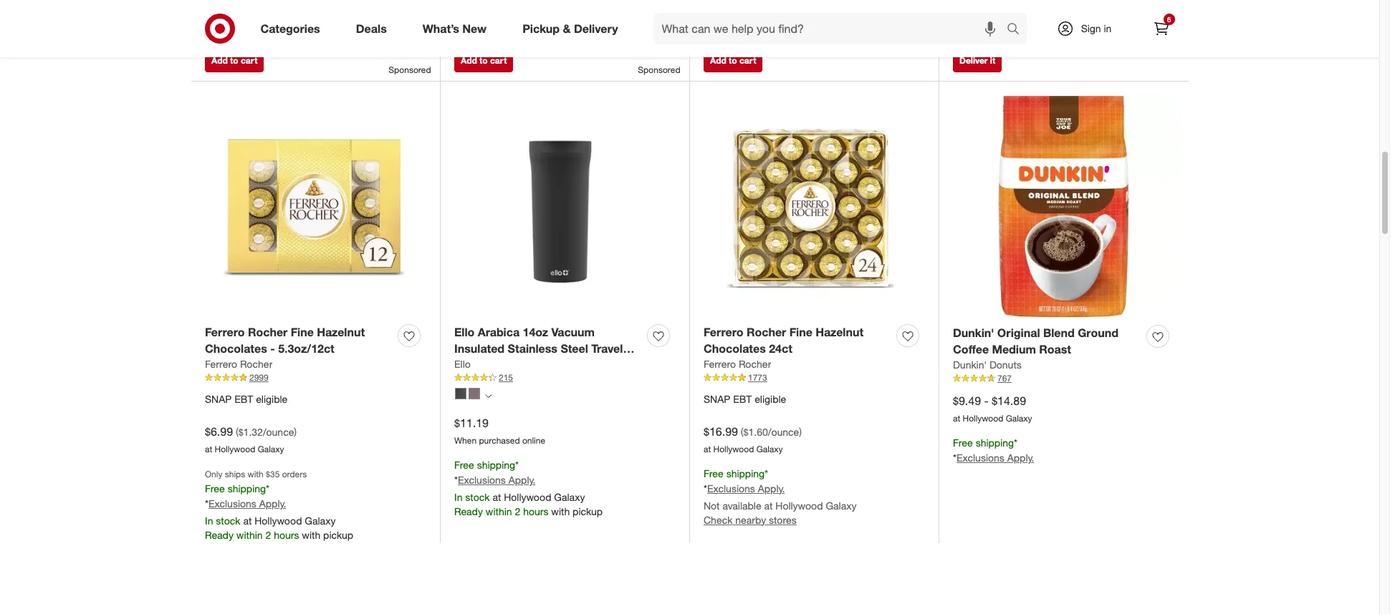 Task type: vqa. For each thing, say whether or not it's contained in the screenshot.
leaves inside Description The Art Of Bonsai Has Captured The Imaginations Of Tree Lovers For Centuries. Now You Can Celebrate This Ancient Art With The Lego Bonsai Tree Model Building Kit. Enjoy A Sense Of Calm As You Carefully Shape The Bonsai Tree Model With Either Green Leaves Or Pink Cherry Blossoms. When You'Re Ready For A Change, It'S Easy To Swap The Colored Crowns To Create A Totally New Look. Take A Closer Look At The Pink Blooms – Do You See The Tiny Frogs That Make Up Each Blossom Flower? The Lego Bonsai Tree Model Comes With A Rectangular Pot And A Slatted Wood-Effect Lego Stand, Creating A Pretty Display Piece To Take Pride Of Place In Any Home Or Office. Whether It'S A Birthday Gift For A Loved One Or A Treat For You, This Set Is Sure To Capture The Imagination With Its Beauty. Part Of The Lego Botanical Collection For Adults, It Includes Leaf Elements Made From A Plant-Based Plastic, Produced Using Sustainably Sourced Sugarcane. Measures Over 7 In. (18 Cm) High, 8.5 In. (21 Cm) Long And 7.5 In. (20 Cm) Wide.
no



Task type: locate. For each thing, give the bounding box(es) containing it.
fine inside ferrero rocher fine hazelnut chocolates - 5.3oz/12ct
[[291, 326, 314, 340]]

chocolates inside ferrero rocher fine hazelnut chocolates - 5.3oz/12ct
[[205, 342, 267, 356]]

exclusions
[[957, 452, 1005, 464], [458, 474, 506, 487], [707, 483, 755, 495], [209, 498, 256, 510]]

215
[[499, 373, 513, 384]]

0 horizontal spatial within
[[236, 530, 263, 542]]

add to cart down not available at hollywood galaxy check nearby stores
[[710, 56, 756, 66]]

hours down online
[[523, 506, 549, 518]]

1 horizontal spatial hours
[[523, 506, 549, 518]]

ferrero rocher for 24ct
[[704, 358, 771, 371]]

add to cart button down categories
[[205, 50, 264, 73]]

/ounce down 1773 link
[[768, 427, 799, 439]]

2 ) from the left
[[799, 427, 802, 439]]

free shipping * * exclusions apply. not available at hollywood galaxy check nearby stores
[[704, 468, 857, 527]]

cart down not available at hollywood galaxy check nearby stores
[[740, 56, 756, 66]]

6 link
[[1146, 13, 1177, 44]]

2 snap from the left
[[704, 394, 731, 406]]

eligible down 2999
[[256, 394, 288, 406]]

snap up the $16.99
[[704, 394, 731, 406]]

1 ) from the left
[[294, 427, 297, 439]]

2 ( from the left
[[741, 427, 744, 439]]

free down when
[[454, 459, 474, 472]]

within down purchased
[[486, 506, 512, 518]]

( right the $16.99
[[741, 427, 744, 439]]

cart down what's new link
[[490, 56, 507, 66]]

hollywood inside only ships with $35 orders free shipping * * exclusions apply. in stock at  hollywood galaxy ready within 2 hours with pickup
[[255, 515, 302, 527]]

2 eligible from the left
[[755, 394, 786, 406]]

chocolates up 1773
[[704, 342, 766, 356]]

0 horizontal spatial )
[[294, 427, 297, 439]]

free inside free shipping * * exclusions apply. not available at hollywood galaxy check nearby stores
[[704, 468, 724, 480]]

0 vertical spatial stores
[[769, 25, 797, 37]]

1 horizontal spatial with
[[302, 530, 321, 542]]

1 horizontal spatial chocolates
[[704, 342, 766, 356]]

0 vertical spatial within
[[486, 506, 512, 518]]

1 horizontal spatial /ounce
[[768, 427, 799, 439]]

stock down when
[[465, 492, 490, 504]]

fine
[[291, 326, 314, 340], [790, 326, 813, 340]]

1 horizontal spatial ebt
[[733, 394, 752, 406]]

apply. inside 'free shipping * * exclusions apply. in stock at  hollywood galaxy ready within 2 hours with pickup'
[[509, 474, 536, 487]]

1 horizontal spatial add to cart
[[461, 56, 507, 66]]

ready down when
[[454, 506, 483, 518]]

ferrero rocher link
[[205, 358, 273, 372], [704, 358, 771, 372]]

rocher up 2999
[[240, 358, 273, 371]]

hazelnut inside 'ferrero rocher fine hazelnut chocolates 24ct'
[[816, 326, 864, 340]]

exclusions inside only ships with $35 orders free shipping * * exclusions apply. in stock at  hollywood galaxy ready within 2 hours with pickup
[[209, 498, 256, 510]]

ferrero rocher fine hazelnut chocolates 24ct link
[[704, 325, 891, 358]]

ferrero rocher link for -
[[205, 358, 273, 372]]

at inside $6.99 ( $1.32 /ounce ) at hollywood galaxy
[[205, 444, 212, 455]]

dunkin' up coffee at the bottom right of the page
[[953, 326, 994, 341]]

ferrero inside 'ferrero rocher fine hazelnut chocolates 24ct'
[[704, 326, 744, 340]]

hours down "orders"
[[274, 530, 299, 542]]

( inside $6.99 ( $1.32 /ounce ) at hollywood galaxy
[[236, 427, 238, 439]]

2 ello from the top
[[454, 358, 471, 371]]

) up "orders"
[[294, 427, 297, 439]]

1 vertical spatial stores
[[769, 514, 797, 527]]

2 ferrero rocher link from the left
[[704, 358, 771, 372]]

at inside $9.49 - $14.89 at hollywood galaxy
[[953, 414, 961, 424]]

1 horizontal spatial (
[[741, 427, 744, 439]]

1 check from the top
[[704, 25, 733, 37]]

ferrero rocher fine hazelnut chocolates - 5.3oz/12ct image
[[205, 96, 426, 317], [205, 96, 426, 317]]

1 eligible from the left
[[256, 394, 288, 406]]

1 ebt from the left
[[235, 394, 253, 406]]

stainless
[[508, 342, 558, 356]]

1 horizontal spatial ferrero rocher
[[704, 358, 771, 371]]

shipping down ships
[[228, 483, 266, 495]]

check nearby stores button
[[704, 24, 797, 39], [704, 514, 797, 528]]

add to cart button
[[205, 50, 264, 73], [454, 50, 513, 73], [704, 50, 763, 73]]

stores inside free shipping * * exclusions apply. not available at hollywood galaxy check nearby stores
[[769, 514, 797, 527]]

) inside $6.99 ( $1.32 /ounce ) at hollywood galaxy
[[294, 427, 297, 439]]

ferrero rocher up 2999
[[205, 358, 273, 371]]

stock down ships
[[216, 515, 241, 527]]

0 horizontal spatial add
[[211, 56, 228, 66]]

* down $9.49 - $14.89 at hollywood galaxy
[[1014, 437, 1018, 449]]

1 horizontal spatial stock
[[465, 492, 490, 504]]

1 add to cart button from the left
[[205, 50, 264, 73]]

/ounce up the $35 in the left bottom of the page
[[263, 427, 294, 439]]

within
[[486, 506, 512, 518], [236, 530, 263, 542]]

all colors element
[[485, 392, 492, 400]]

ello arabica 14oz vacuum insulated stainless steel travel mug link
[[454, 325, 642, 373]]

hollywood inside free shipping * * exclusions apply. not available at hollywood galaxy check nearby stores
[[776, 500, 823, 512]]

shipping inside free shipping * * exclusions apply.
[[976, 437, 1014, 449]]

apply. inside free shipping * * exclusions apply.
[[1008, 452, 1035, 464]]

snap for $16.99
[[704, 394, 731, 406]]

dunkin' original blend ground coffee medium roast
[[953, 326, 1119, 357]]

ebt down 1773
[[733, 394, 752, 406]]

0 horizontal spatial add to cart button
[[205, 50, 264, 73]]

1 vertical spatial available
[[723, 500, 762, 512]]

ello down insulated
[[454, 358, 471, 371]]

ferrero rocher fine hazelnut chocolates 24ct image
[[704, 96, 925, 317], [704, 96, 925, 317]]

free for $16.99
[[704, 468, 724, 480]]

1 vertical spatial ello
[[454, 358, 471, 371]]

1 horizontal spatial snap ebt eligible
[[704, 394, 786, 406]]

exclusions inside 'free shipping * * exclusions apply. in stock at  hollywood galaxy ready within 2 hours with pickup'
[[458, 474, 506, 487]]

free down the only
[[205, 483, 225, 495]]

0 horizontal spatial chocolates
[[205, 342, 267, 356]]

with
[[248, 469, 264, 480], [551, 506, 570, 518], [302, 530, 321, 542]]

1 horizontal spatial eligible
[[755, 394, 786, 406]]

shipping down purchased
[[477, 459, 515, 472]]

1 horizontal spatial sponsored
[[638, 65, 681, 76]]

2 /ounce from the left
[[768, 427, 799, 439]]

in inside only ships with $35 orders free shipping * * exclusions apply. in stock at  hollywood galaxy ready within 2 hours with pickup
[[205, 515, 213, 527]]

chocolates up 2999
[[205, 342, 267, 356]]

0 horizontal spatial stock
[[216, 515, 241, 527]]

0 horizontal spatial to
[[230, 56, 238, 66]]

apply. down the $35 in the left bottom of the page
[[259, 498, 286, 510]]

0 horizontal spatial ferrero rocher
[[205, 358, 273, 371]]

rocher
[[248, 326, 288, 340], [747, 326, 787, 340], [240, 358, 273, 371], [739, 358, 771, 371]]

shipping inside 'free shipping * * exclusions apply. in stock at  hollywood galaxy ready within 2 hours with pickup'
[[477, 459, 515, 472]]

add to cart button down new
[[454, 50, 513, 73]]

rocher up 24ct
[[747, 326, 787, 340]]

1 vertical spatial not
[[704, 500, 720, 512]]

fine inside 'ferrero rocher fine hazelnut chocolates 24ct'
[[790, 326, 813, 340]]

2 snap ebt eligible from the left
[[704, 394, 786, 406]]

( right $6.99
[[236, 427, 238, 439]]

free down the $16.99
[[704, 468, 724, 480]]

2 check nearby stores button from the top
[[704, 514, 797, 528]]

ferrero rocher fine hazelnut chocolates - 5.3oz/12ct link
[[205, 325, 392, 358]]

apply. down $16.99 ( $1.60 /ounce ) at hollywood galaxy
[[758, 483, 785, 495]]

2 inside only ships with $35 orders free shipping * * exclusions apply. in stock at  hollywood galaxy ready within 2 hours with pickup
[[266, 530, 271, 542]]

0 vertical spatial not
[[704, 11, 720, 23]]

2 horizontal spatial with
[[551, 506, 570, 518]]

within down ships
[[236, 530, 263, 542]]

/ounce for $6.99
[[263, 427, 294, 439]]

snap ebt eligible for $6.99
[[205, 394, 288, 406]]

exclusions for -
[[957, 452, 1005, 464]]

shipping inside free shipping * * exclusions apply. not available at hollywood galaxy check nearby stores
[[727, 468, 765, 480]]

free
[[953, 437, 973, 449], [454, 459, 474, 472], [704, 468, 724, 480], [205, 483, 225, 495]]

0 vertical spatial in
[[454, 492, 463, 504]]

online
[[522, 436, 546, 447]]

1 horizontal spatial 2
[[515, 506, 521, 518]]

blend
[[1044, 326, 1075, 341]]

available
[[723, 11, 762, 23], [723, 500, 762, 512]]

1 horizontal spatial add to cart button
[[454, 50, 513, 73]]

exclusions for when
[[458, 474, 506, 487]]

0 horizontal spatial fine
[[291, 326, 314, 340]]

ello for ello
[[454, 358, 471, 371]]

- left 5.3oz/12ct
[[270, 342, 275, 356]]

1 vertical spatial dunkin'
[[953, 359, 987, 371]]

apply. down $9.49 - $14.89 at hollywood galaxy
[[1008, 452, 1035, 464]]

1 add from the left
[[211, 56, 228, 66]]

fine up 5.3oz/12ct
[[291, 326, 314, 340]]

deliver it button
[[953, 50, 1002, 73]]

1 vertical spatial pickup
[[323, 530, 353, 542]]

0 vertical spatial stock
[[465, 492, 490, 504]]

1 vertical spatial check
[[704, 514, 733, 527]]

0 horizontal spatial eligible
[[256, 394, 288, 406]]

1 vertical spatial 2
[[266, 530, 271, 542]]

snap ebt eligible down 1773
[[704, 394, 786, 406]]

2 ebt from the left
[[733, 394, 752, 406]]

fine up 24ct
[[790, 326, 813, 340]]

snap ebt eligible
[[205, 394, 288, 406], [704, 394, 786, 406]]

1 vertical spatial within
[[236, 530, 263, 542]]

ferrero rocher fine hazelnut chocolates - 5.3oz/12ct
[[205, 326, 365, 356]]

2 check from the top
[[704, 514, 733, 527]]

1 vertical spatial ready
[[205, 530, 234, 542]]

at
[[764, 11, 773, 23], [953, 414, 961, 424], [205, 444, 212, 455], [704, 444, 711, 455], [493, 492, 501, 504], [764, 500, 773, 512], [243, 515, 252, 527]]

apply.
[[1008, 452, 1035, 464], [509, 474, 536, 487], [758, 483, 785, 495], [259, 498, 286, 510]]

eligible down 1773
[[755, 394, 786, 406]]

1 stores from the top
[[769, 25, 797, 37]]

nearby inside not available at hollywood galaxy check nearby stores
[[736, 25, 766, 37]]

sponsored
[[389, 65, 431, 76], [638, 65, 681, 76]]

1 horizontal spatial )
[[799, 427, 802, 439]]

shipping down $9.49 - $14.89 at hollywood galaxy
[[976, 437, 1014, 449]]

ferrero rocher up 1773
[[704, 358, 771, 371]]

hazelnut for ferrero rocher fine hazelnut chocolates - 5.3oz/12ct
[[317, 326, 365, 340]]

* down the $35 in the left bottom of the page
[[266, 483, 270, 495]]

1 vertical spatial -
[[984, 394, 989, 409]]

1 horizontal spatial to
[[480, 56, 488, 66]]

stores
[[769, 25, 797, 37], [769, 514, 797, 527]]

) right the $1.60
[[799, 427, 802, 439]]

free for $11.19
[[454, 459, 474, 472]]

1 dunkin' from the top
[[953, 326, 994, 341]]

0 horizontal spatial pickup
[[323, 530, 353, 542]]

3 add to cart button from the left
[[704, 50, 763, 73]]

0 vertical spatial nearby
[[736, 25, 766, 37]]

hazelnut up 1773 link
[[816, 326, 864, 340]]

2 chocolates from the left
[[704, 342, 766, 356]]

when
[[454, 436, 477, 447]]

hollywood inside not available at hollywood galaxy check nearby stores
[[776, 11, 823, 23]]

1 chocolates from the left
[[205, 342, 267, 356]]

0 vertical spatial 2
[[515, 506, 521, 518]]

hazelnut up 5.3oz/12ct
[[317, 326, 365, 340]]

0 horizontal spatial (
[[236, 427, 238, 439]]

hollywood inside 'free shipping * * exclusions apply. in stock at  hollywood galaxy ready within 2 hours with pickup'
[[504, 492, 552, 504]]

0 horizontal spatial sponsored
[[389, 65, 431, 76]]

snap ebt eligible down 2999
[[205, 394, 288, 406]]

1 horizontal spatial cart
[[490, 56, 507, 66]]

exclusions apply. link down $9.49 - $14.89 at hollywood galaxy
[[957, 452, 1035, 464]]

1 cart from the left
[[241, 56, 258, 66]]

1 vertical spatial hours
[[274, 530, 299, 542]]

2 stores from the top
[[769, 514, 797, 527]]

dunkin' down coffee at the bottom right of the page
[[953, 359, 987, 371]]

free down $9.49
[[953, 437, 973, 449]]

1 nearby from the top
[[736, 25, 766, 37]]

add to cart down new
[[461, 56, 507, 66]]

free inside 'free shipping * * exclusions apply. in stock at  hollywood galaxy ready within 2 hours with pickup'
[[454, 459, 474, 472]]

ello inside ello arabica 14oz vacuum insulated stainless steel travel mug
[[454, 326, 475, 340]]

0 horizontal spatial cart
[[241, 56, 258, 66]]

1 snap from the left
[[205, 394, 232, 406]]

apply. inside only ships with $35 orders free shipping * * exclusions apply. in stock at  hollywood galaxy ready within 2 hours with pickup
[[259, 498, 286, 510]]

free inside free shipping * * exclusions apply.
[[953, 437, 973, 449]]

galaxy inside free shipping * * exclusions apply. not available at hollywood galaxy check nearby stores
[[826, 500, 857, 512]]

0 vertical spatial hours
[[523, 506, 549, 518]]

at inside only ships with $35 orders free shipping * * exclusions apply. in stock at  hollywood galaxy ready within 2 hours with pickup
[[243, 515, 252, 527]]

2 horizontal spatial to
[[729, 56, 737, 66]]

2 horizontal spatial add to cart
[[710, 56, 756, 66]]

1 ferrero rocher from the left
[[205, 358, 273, 371]]

add to cart down 'categories' link
[[211, 56, 258, 66]]

dunkin' inside dunkin' original blend ground coffee medium roast
[[953, 326, 994, 341]]

0 horizontal spatial add to cart
[[211, 56, 258, 66]]

2 horizontal spatial cart
[[740, 56, 756, 66]]

categories
[[261, 21, 320, 36]]

0 horizontal spatial hazelnut
[[317, 326, 365, 340]]

1 to from the left
[[230, 56, 238, 66]]

0 vertical spatial ello
[[454, 326, 475, 340]]

2 dunkin' from the top
[[953, 359, 987, 371]]

delivery
[[574, 21, 618, 36]]

* down when
[[454, 474, 458, 487]]

shipping down $16.99 ( $1.60 /ounce ) at hollywood galaxy
[[727, 468, 765, 480]]

in down when
[[454, 492, 463, 504]]

0 vertical spatial check nearby stores button
[[704, 24, 797, 39]]

apply. inside free shipping * * exclusions apply. not available at hollywood galaxy check nearby stores
[[758, 483, 785, 495]]

nearby
[[736, 25, 766, 37], [736, 514, 766, 527]]

ello arabica 14oz vacuum insulated stainless steel travel mug
[[454, 326, 623, 373]]

1 not from the top
[[704, 11, 720, 23]]

$6.99
[[205, 425, 233, 440]]

cart down 'categories' link
[[241, 56, 258, 66]]

shipping for $1.60
[[727, 468, 765, 480]]

ferrero rocher link up 2999
[[205, 358, 273, 372]]

free shipping * * exclusions apply.
[[953, 437, 1035, 464]]

exclusions down $16.99 ( $1.60 /ounce ) at hollywood galaxy
[[707, 483, 755, 495]]

ready down the only
[[205, 530, 234, 542]]

1 horizontal spatial fine
[[790, 326, 813, 340]]

1 ello from the top
[[454, 326, 475, 340]]

at inside not available at hollywood galaxy check nearby stores
[[764, 11, 773, 23]]

2 not from the top
[[704, 500, 720, 512]]

hazelnut
[[317, 326, 365, 340], [816, 326, 864, 340]]

ello arabica 14oz vacuum insulated stainless steel travel mug image
[[454, 96, 675, 317], [454, 96, 675, 317]]

/ounce inside $6.99 ( $1.32 /ounce ) at hollywood galaxy
[[263, 427, 294, 439]]

arabica
[[478, 326, 520, 340]]

1 ferrero rocher link from the left
[[205, 358, 273, 372]]

0 horizontal spatial 2
[[266, 530, 271, 542]]

stock inside 'free shipping * * exclusions apply. in stock at  hollywood galaxy ready within 2 hours with pickup'
[[465, 492, 490, 504]]

(
[[236, 427, 238, 439], [741, 427, 744, 439]]

* down the $16.99
[[704, 483, 707, 495]]

dunkin' original blend ground coffee medium roast link
[[953, 326, 1141, 358]]

)
[[294, 427, 297, 439], [799, 427, 802, 439]]

1 vertical spatial stock
[[216, 515, 241, 527]]

- right $9.49
[[984, 394, 989, 409]]

0 horizontal spatial hours
[[274, 530, 299, 542]]

1 vertical spatial with
[[551, 506, 570, 518]]

at inside $16.99 ( $1.60 /ounce ) at hollywood galaxy
[[704, 444, 711, 455]]

exclusions for (
[[707, 483, 755, 495]]

exclusions apply. link down ships
[[209, 498, 286, 510]]

purchased
[[479, 436, 520, 447]]

free inside only ships with $35 orders free shipping * * exclusions apply. in stock at  hollywood galaxy ready within 2 hours with pickup
[[205, 483, 225, 495]]

donuts
[[990, 359, 1022, 371]]

in down the only
[[205, 515, 213, 527]]

1 snap ebt eligible from the left
[[205, 394, 288, 406]]

shipping inside only ships with $35 orders free shipping * * exclusions apply. in stock at  hollywood galaxy ready within 2 hours with pickup
[[228, 483, 266, 495]]

sign
[[1081, 22, 1101, 34]]

$11.19 when purchased online
[[454, 417, 546, 447]]

3 to from the left
[[729, 56, 737, 66]]

1 vertical spatial check nearby stores button
[[704, 514, 797, 528]]

/ounce inside $16.99 ( $1.60 /ounce ) at hollywood galaxy
[[768, 427, 799, 439]]

1 vertical spatial in
[[205, 515, 213, 527]]

1 /ounce from the left
[[263, 427, 294, 439]]

1 horizontal spatial in
[[454, 492, 463, 504]]

0 horizontal spatial in
[[205, 515, 213, 527]]

ground
[[1078, 326, 1119, 341]]

hours inside 'free shipping * * exclusions apply. in stock at  hollywood galaxy ready within 2 hours with pickup'
[[523, 506, 549, 518]]

exclusions inside free shipping * * exclusions apply.
[[957, 452, 1005, 464]]

exclusions apply. link
[[957, 452, 1035, 464], [458, 474, 536, 487], [707, 483, 785, 495], [209, 498, 286, 510]]

ebt for $16.99
[[733, 394, 752, 406]]

14oz
[[523, 326, 548, 340]]

ferrero
[[205, 326, 245, 340], [704, 326, 744, 340], [205, 358, 237, 371], [704, 358, 736, 371]]

1 ( from the left
[[236, 427, 238, 439]]

dunkin' original blend ground coffee medium roast image
[[953, 96, 1175, 317], [953, 96, 1175, 317]]

*
[[1014, 437, 1018, 449], [953, 452, 957, 464], [515, 459, 519, 472], [765, 468, 768, 480], [454, 474, 458, 487], [704, 483, 707, 495], [266, 483, 270, 495], [205, 498, 209, 510]]

0 horizontal spatial with
[[248, 469, 264, 480]]

rose gold image
[[469, 388, 480, 400]]

0 horizontal spatial -
[[270, 342, 275, 356]]

ships
[[225, 469, 245, 480]]

- inside $9.49 - $14.89 at hollywood galaxy
[[984, 394, 989, 409]]

0 vertical spatial check
[[704, 25, 733, 37]]

0 vertical spatial ready
[[454, 506, 483, 518]]

0 vertical spatial -
[[270, 342, 275, 356]]

2 nearby from the top
[[736, 514, 766, 527]]

1 hazelnut from the left
[[317, 326, 365, 340]]

0 horizontal spatial snap
[[205, 394, 232, 406]]

1 horizontal spatial snap
[[704, 394, 731, 406]]

1 horizontal spatial ferrero rocher link
[[704, 358, 771, 372]]

ello up insulated
[[454, 326, 475, 340]]

ferrero rocher link for 24ct
[[704, 358, 771, 372]]

0 vertical spatial pickup
[[573, 506, 603, 518]]

0 horizontal spatial ready
[[205, 530, 234, 542]]

0 horizontal spatial snap ebt eligible
[[205, 394, 288, 406]]

within inside only ships with $35 orders free shipping * * exclusions apply. in stock at  hollywood galaxy ready within 2 hours with pickup
[[236, 530, 263, 542]]

2 hazelnut from the left
[[816, 326, 864, 340]]

exclusions down ships
[[209, 498, 256, 510]]

ferrero inside ferrero rocher fine hazelnut chocolates - 5.3oz/12ct
[[205, 326, 245, 340]]

0 horizontal spatial ferrero rocher link
[[205, 358, 273, 372]]

add to cart button down not available at hollywood galaxy check nearby stores
[[704, 50, 763, 73]]

hours
[[523, 506, 549, 518], [274, 530, 299, 542]]

1 horizontal spatial add
[[461, 56, 477, 66]]

2 ferrero rocher from the left
[[704, 358, 771, 371]]

stock
[[465, 492, 490, 504], [216, 515, 241, 527]]

snap up $6.99
[[205, 394, 232, 406]]

rocher inside ferrero rocher fine hazelnut chocolates - 5.3oz/12ct
[[248, 326, 288, 340]]

exclusions down when
[[458, 474, 506, 487]]

all colors image
[[485, 393, 492, 400]]

to
[[230, 56, 238, 66], [480, 56, 488, 66], [729, 56, 737, 66]]

1 fine from the left
[[291, 326, 314, 340]]

1 horizontal spatial pickup
[[573, 506, 603, 518]]

chocolates inside 'ferrero rocher fine hazelnut chocolates 24ct'
[[704, 342, 766, 356]]

-
[[270, 342, 275, 356], [984, 394, 989, 409]]

apply. down online
[[509, 474, 536, 487]]

/ounce
[[263, 427, 294, 439], [768, 427, 799, 439]]

2 available from the top
[[723, 500, 762, 512]]

add
[[211, 56, 228, 66], [461, 56, 477, 66], [710, 56, 727, 66]]

chocolates for ferrero rocher fine hazelnut chocolates - 5.3oz/12ct
[[205, 342, 267, 356]]

rocher up 5.3oz/12ct
[[248, 326, 288, 340]]

ebt down 2999
[[235, 394, 253, 406]]

0 vertical spatial with
[[248, 469, 264, 480]]

0 vertical spatial dunkin'
[[953, 326, 994, 341]]

hollywood inside $16.99 ( $1.60 /ounce ) at hollywood galaxy
[[714, 444, 754, 455]]

snap for $6.99
[[205, 394, 232, 406]]

1 sponsored from the left
[[389, 65, 431, 76]]

1 horizontal spatial ready
[[454, 506, 483, 518]]

pickup
[[573, 506, 603, 518], [323, 530, 353, 542]]

3 add to cart from the left
[[710, 56, 756, 66]]

snap ebt eligible for $16.99
[[704, 394, 786, 406]]

2 fine from the left
[[790, 326, 813, 340]]

$16.99 ( $1.60 /ounce ) at hollywood galaxy
[[704, 425, 802, 455]]

) inside $16.99 ( $1.60 /ounce ) at hollywood galaxy
[[799, 427, 802, 439]]

2 sponsored from the left
[[638, 65, 681, 76]]

2 horizontal spatial add
[[710, 56, 727, 66]]

hollywood inside $9.49 - $14.89 at hollywood galaxy
[[963, 414, 1004, 424]]

0 vertical spatial available
[[723, 11, 762, 23]]

hazelnut inside ferrero rocher fine hazelnut chocolates - 5.3oz/12ct
[[317, 326, 365, 340]]

1 horizontal spatial within
[[486, 506, 512, 518]]

in
[[1104, 22, 1112, 34]]

ferrero rocher
[[205, 358, 273, 371], [704, 358, 771, 371]]

hollywood
[[776, 11, 823, 23], [963, 414, 1004, 424], [215, 444, 255, 455], [714, 444, 754, 455], [504, 492, 552, 504], [776, 500, 823, 512], [255, 515, 302, 527]]

exclusions inside free shipping * * exclusions apply. not available at hollywood galaxy check nearby stores
[[707, 483, 755, 495]]

apply. for $14.89
[[1008, 452, 1035, 464]]

cart
[[241, 56, 258, 66], [490, 56, 507, 66], [740, 56, 756, 66]]

1 horizontal spatial hazelnut
[[816, 326, 864, 340]]

shipping
[[976, 437, 1014, 449], [477, 459, 515, 472], [727, 468, 765, 480], [228, 483, 266, 495]]

1 horizontal spatial -
[[984, 394, 989, 409]]

2 add from the left
[[461, 56, 477, 66]]

2 horizontal spatial add to cart button
[[704, 50, 763, 73]]

snap
[[205, 394, 232, 406], [704, 394, 731, 406]]

2 add to cart from the left
[[461, 56, 507, 66]]

in inside 'free shipping * * exclusions apply. in stock at  hollywood galaxy ready within 2 hours with pickup'
[[454, 492, 463, 504]]

ferrero rocher link up 1773
[[704, 358, 771, 372]]

exclusions down $9.49 - $14.89 at hollywood galaxy
[[957, 452, 1005, 464]]

shipping for $14.89
[[976, 437, 1014, 449]]

1 vertical spatial nearby
[[736, 514, 766, 527]]

0 horizontal spatial ebt
[[235, 394, 253, 406]]

medium
[[992, 343, 1036, 357]]

( inside $16.99 ( $1.60 /ounce ) at hollywood galaxy
[[741, 427, 744, 439]]

0 horizontal spatial /ounce
[[263, 427, 294, 439]]

hazelnut for ferrero rocher fine hazelnut chocolates 24ct
[[816, 326, 864, 340]]

1 available from the top
[[723, 11, 762, 23]]



Task type: describe. For each thing, give the bounding box(es) containing it.
not inside free shipping * * exclusions apply. not available at hollywood galaxy check nearby stores
[[704, 500, 720, 512]]

free for $9.49
[[953, 437, 973, 449]]

$9.49
[[953, 394, 981, 409]]

) for $6.99
[[294, 427, 297, 439]]

2 add to cart button from the left
[[454, 50, 513, 73]]

$1.60
[[744, 427, 768, 439]]

deals link
[[344, 13, 405, 44]]

galaxy inside only ships with $35 orders free shipping * * exclusions apply. in stock at  hollywood galaxy ready within 2 hours with pickup
[[305, 515, 336, 527]]

pickup inside 'free shipping * * exclusions apply. in stock at  hollywood galaxy ready within 2 hours with pickup'
[[573, 506, 603, 518]]

24ct
[[769, 342, 793, 356]]

2 cart from the left
[[490, 56, 507, 66]]

$1.32
[[238, 427, 263, 439]]

check inside free shipping * * exclusions apply. not available at hollywood galaxy check nearby stores
[[704, 514, 733, 527]]

2999 link
[[205, 372, 426, 385]]

galaxy inside $6.99 ( $1.32 /ounce ) at hollywood galaxy
[[258, 444, 284, 455]]

galaxy inside 'free shipping * * exclusions apply. in stock at  hollywood galaxy ready within 2 hours with pickup'
[[554, 492, 585, 504]]

search button
[[1000, 13, 1035, 47]]

ello link
[[454, 358, 471, 372]]

rocher up 1773
[[739, 358, 771, 371]]

* down the only
[[205, 498, 209, 510]]

$14.89
[[992, 394, 1026, 409]]

only ships with $35 orders free shipping * * exclusions apply. in stock at  hollywood galaxy ready within 2 hours with pickup
[[205, 469, 353, 542]]

vacuum
[[552, 326, 595, 340]]

new
[[463, 21, 487, 36]]

exclusions apply. link down $16.99 ( $1.60 /ounce ) at hollywood galaxy
[[707, 483, 785, 495]]

3 add from the left
[[710, 56, 727, 66]]

) for $16.99
[[799, 427, 802, 439]]

3 cart from the left
[[740, 56, 756, 66]]

215 link
[[454, 372, 675, 385]]

with inside 'free shipping * * exclusions apply. in stock at  hollywood galaxy ready within 2 hours with pickup'
[[551, 506, 570, 518]]

what's new
[[423, 21, 487, 36]]

deliver it
[[960, 56, 996, 66]]

$11.19
[[454, 417, 489, 431]]

search
[[1000, 23, 1035, 37]]

deals
[[356, 21, 387, 36]]

apply. for purchased
[[509, 474, 536, 487]]

mug
[[454, 358, 479, 373]]

$35
[[266, 469, 280, 480]]

travel
[[591, 342, 623, 356]]

pickup & delivery link
[[510, 13, 636, 44]]

$9.49 - $14.89 at hollywood galaxy
[[953, 394, 1033, 424]]

sign in link
[[1045, 13, 1134, 44]]

only
[[205, 469, 223, 480]]

6
[[1167, 15, 1171, 24]]

exclusions apply. link down purchased
[[458, 474, 536, 487]]

orders
[[282, 469, 307, 480]]

it
[[990, 56, 996, 66]]

ello for ello arabica 14oz vacuum insulated stainless steel travel mug
[[454, 326, 475, 340]]

ebt for $6.99
[[235, 394, 253, 406]]

deliver
[[960, 56, 988, 66]]

* down purchased
[[515, 459, 519, 472]]

/ounce for $16.99
[[768, 427, 799, 439]]

2999
[[249, 373, 269, 384]]

available inside not available at hollywood galaxy check nearby stores
[[723, 11, 762, 23]]

ferrero rocher for -
[[205, 358, 273, 371]]

categories link
[[248, 13, 338, 44]]

original
[[998, 326, 1040, 341]]

pickup inside only ships with $35 orders free shipping * * exclusions apply. in stock at  hollywood galaxy ready within 2 hours with pickup
[[323, 530, 353, 542]]

shipping for purchased
[[477, 459, 515, 472]]

- inside ferrero rocher fine hazelnut chocolates - 5.3oz/12ct
[[270, 342, 275, 356]]

767
[[998, 374, 1012, 384]]

pickup & delivery
[[523, 21, 618, 36]]

ready inside 'free shipping * * exclusions apply. in stock at  hollywood galaxy ready within 2 hours with pickup'
[[454, 506, 483, 518]]

fine for -
[[291, 326, 314, 340]]

free shipping * * exclusions apply. in stock at  hollywood galaxy ready within 2 hours with pickup
[[454, 459, 603, 518]]

chocolates for ferrero rocher fine hazelnut chocolates 24ct
[[704, 342, 766, 356]]

hollywood inside $6.99 ( $1.32 /ounce ) at hollywood galaxy
[[215, 444, 255, 455]]

not inside not available at hollywood galaxy check nearby stores
[[704, 11, 720, 23]]

2 inside 'free shipping * * exclusions apply. in stock at  hollywood galaxy ready within 2 hours with pickup'
[[515, 506, 521, 518]]

1 add to cart from the left
[[211, 56, 258, 66]]

galaxy inside $16.99 ( $1.60 /ounce ) at hollywood galaxy
[[757, 444, 783, 455]]

5.3oz/12ct
[[278, 342, 335, 356]]

within inside 'free shipping * * exclusions apply. in stock at  hollywood galaxy ready within 2 hours with pickup'
[[486, 506, 512, 518]]

2 vertical spatial with
[[302, 530, 321, 542]]

1773 link
[[704, 372, 925, 385]]

check inside not available at hollywood galaxy check nearby stores
[[704, 25, 733, 37]]

insulated
[[454, 342, 505, 356]]

* down $16.99 ( $1.60 /ounce ) at hollywood galaxy
[[765, 468, 768, 480]]

eligible for -
[[256, 394, 288, 406]]

galaxy inside $9.49 - $14.89 at hollywood galaxy
[[1006, 414, 1033, 424]]

stock inside only ships with $35 orders free shipping * * exclusions apply. in stock at  hollywood galaxy ready within 2 hours with pickup
[[216, 515, 241, 527]]

at inside free shipping * * exclusions apply. not available at hollywood galaxy check nearby stores
[[764, 500, 773, 512]]

available inside free shipping * * exclusions apply. not available at hollywood galaxy check nearby stores
[[723, 500, 762, 512]]

what's
[[423, 21, 459, 36]]

$16.99
[[704, 425, 738, 440]]

stores inside not available at hollywood galaxy check nearby stores
[[769, 25, 797, 37]]

roast
[[1040, 343, 1071, 357]]

what's new link
[[411, 13, 505, 44]]

dunkin' donuts
[[953, 359, 1022, 371]]

not available at hollywood galaxy check nearby stores
[[704, 11, 857, 37]]

ready inside only ships with $35 orders free shipping * * exclusions apply. in stock at  hollywood galaxy ready within 2 hours with pickup
[[205, 530, 234, 542]]

What can we help you find? suggestions appear below search field
[[653, 13, 1010, 44]]

2 to from the left
[[480, 56, 488, 66]]

sign in
[[1081, 22, 1112, 34]]

fine for 24ct
[[790, 326, 813, 340]]

rocher inside 'ferrero rocher fine hazelnut chocolates 24ct'
[[747, 326, 787, 340]]

* down $9.49
[[953, 452, 957, 464]]

1773
[[748, 373, 767, 384]]

coffee
[[953, 343, 989, 357]]

dunkin' for dunkin' donuts
[[953, 359, 987, 371]]

dunkin' for dunkin' original blend ground coffee medium roast
[[953, 326, 994, 341]]

black image
[[455, 388, 467, 400]]

ferrero rocher fine hazelnut chocolates 24ct
[[704, 326, 864, 356]]

apply. for $1.60
[[758, 483, 785, 495]]

1 check nearby stores button from the top
[[704, 24, 797, 39]]

dunkin' donuts link
[[953, 358, 1022, 373]]

nearby inside free shipping * * exclusions apply. not available at hollywood galaxy check nearby stores
[[736, 514, 766, 527]]

steel
[[561, 342, 588, 356]]

hours inside only ships with $35 orders free shipping * * exclusions apply. in stock at  hollywood galaxy ready within 2 hours with pickup
[[274, 530, 299, 542]]

( for $6.99
[[236, 427, 238, 439]]

$6.99 ( $1.32 /ounce ) at hollywood galaxy
[[205, 425, 297, 455]]

at inside 'free shipping * * exclusions apply. in stock at  hollywood galaxy ready within 2 hours with pickup'
[[493, 492, 501, 504]]

eligible for 24ct
[[755, 394, 786, 406]]

&
[[563, 21, 571, 36]]

galaxy inside not available at hollywood galaxy check nearby stores
[[826, 11, 857, 23]]

( for $16.99
[[741, 427, 744, 439]]

767 link
[[953, 373, 1175, 385]]

pickup
[[523, 21, 560, 36]]



